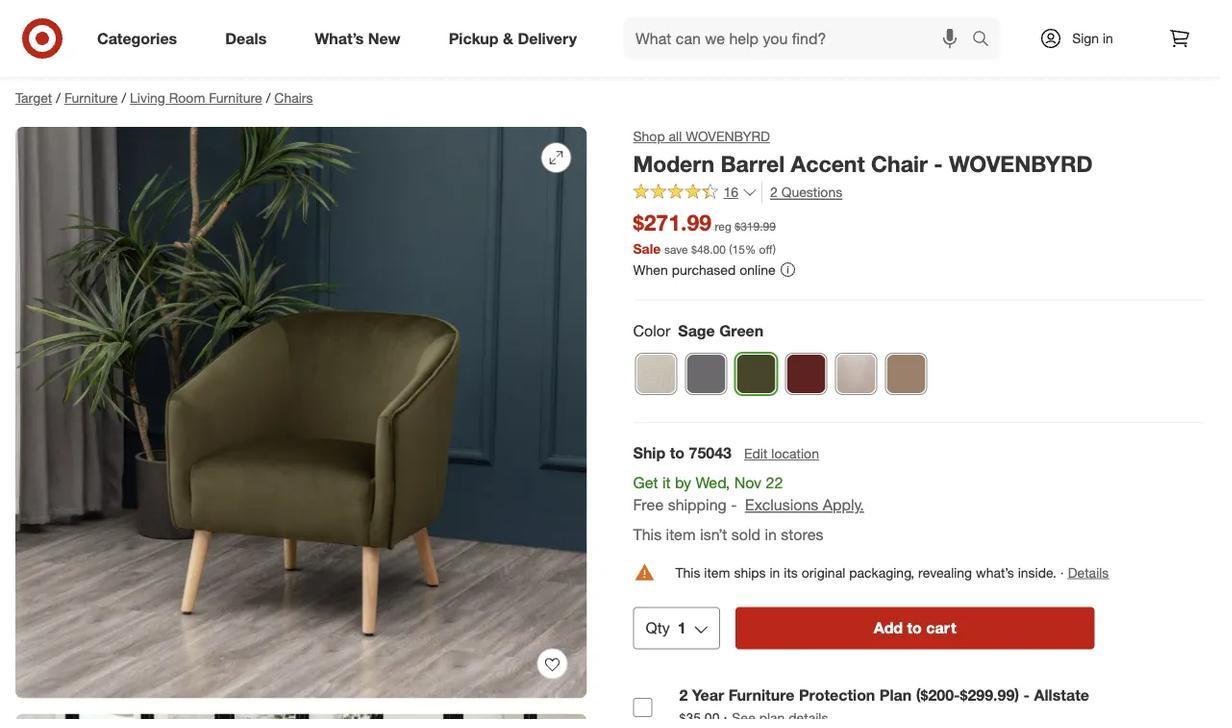Task type: describe. For each thing, give the bounding box(es) containing it.
color sage green
[[633, 321, 764, 340]]

(
[[729, 242, 732, 256]]

by
[[675, 474, 692, 493]]

48.00
[[697, 242, 726, 256]]

what's
[[315, 29, 364, 48]]

online
[[740, 261, 776, 278]]

16
[[724, 184, 739, 201]]

deals
[[225, 29, 267, 48]]

this item isn't sold in stores
[[633, 525, 824, 544]]

questions
[[782, 184, 843, 201]]

search
[[964, 31, 1010, 50]]

protection
[[799, 686, 876, 705]]

living
[[130, 89, 165, 106]]

ship to 75043
[[633, 444, 732, 463]]

2 for 2 year furniture protection plan ($200-$299.99) - allstate
[[680, 686, 688, 705]]

$
[[692, 242, 697, 256]]

edit location button
[[743, 444, 820, 465]]

nov
[[735, 474, 762, 493]]

qty
[[646, 619, 670, 638]]

purchased
[[672, 261, 736, 278]]

$319.99
[[735, 219, 776, 234]]

what's new
[[315, 29, 401, 48]]

0 vertical spatial wovenbyrd
[[686, 128, 770, 145]]

75043
[[689, 444, 732, 463]]

allstate
[[1034, 686, 1090, 705]]

revealing
[[919, 564, 973, 581]]

1 / from the left
[[56, 89, 61, 106]]

plan
[[880, 686, 912, 705]]

ship
[[633, 444, 666, 463]]

2 / from the left
[[122, 89, 126, 106]]

modern barrel accent chair - wovenbyrd, 1 of 16 image
[[15, 127, 587, 699]]

ships
[[734, 564, 766, 581]]

What can we help you find? suggestions appear below search field
[[624, 17, 977, 60]]

categories
[[97, 29, 177, 48]]

)
[[773, 242, 776, 256]]

chairs
[[274, 89, 313, 106]]

inside.
[[1018, 564, 1057, 581]]

advertisement region
[[0, 23, 1221, 69]]

qty 1
[[646, 619, 686, 638]]

pickup
[[449, 29, 499, 48]]

target
[[15, 89, 52, 106]]

save
[[665, 242, 688, 256]]

2 questions
[[770, 184, 843, 201]]

exclusions apply. link
[[745, 496, 864, 515]]

color
[[633, 321, 671, 340]]

$271.99
[[633, 209, 712, 236]]

shipping
[[668, 496, 727, 515]]

packaging,
[[849, 564, 915, 581]]

green
[[720, 321, 764, 340]]

heathered gray image
[[686, 354, 727, 394]]

what's new link
[[298, 17, 425, 60]]

when purchased online
[[633, 261, 776, 278]]

original
[[802, 564, 846, 581]]

details
[[1068, 564, 1109, 581]]

0 vertical spatial in
[[1103, 30, 1114, 47]]

new
[[368, 29, 401, 48]]

2 for 2 questions
[[770, 184, 778, 201]]

($200-
[[916, 686, 960, 705]]

apply.
[[823, 496, 864, 515]]

furniture link
[[64, 89, 118, 106]]

add to cart button
[[736, 608, 1095, 650]]

sage
[[678, 321, 715, 340]]

stores
[[781, 525, 824, 544]]

exclusions
[[745, 496, 819, 515]]

to for add
[[907, 619, 922, 638]]

sign in link
[[1023, 17, 1144, 60]]

free
[[633, 496, 664, 515]]

2 questions link
[[762, 182, 843, 204]]

barrel
[[721, 150, 785, 177]]

edit
[[744, 445, 768, 462]]

cream faux shearling image
[[836, 354, 877, 394]]

all
[[669, 128, 682, 145]]

sign
[[1073, 30, 1099, 47]]



Task type: locate. For each thing, give the bounding box(es) containing it.
accent
[[791, 150, 865, 177]]

this for this item isn't sold in stores
[[633, 525, 662, 544]]

1 vertical spatial in
[[765, 525, 777, 544]]

edit location
[[744, 445, 819, 462]]

shop
[[633, 128, 665, 145]]

0 vertical spatial 2
[[770, 184, 778, 201]]

2 vertical spatial in
[[770, 564, 780, 581]]

·
[[1061, 564, 1064, 581]]

1 vertical spatial to
[[907, 619, 922, 638]]

sienna red image
[[786, 354, 827, 394]]

add
[[874, 619, 903, 638]]

- inside shop all wovenbyrd modern barrel accent chair - wovenbyrd
[[934, 150, 943, 177]]

sage green image
[[736, 354, 777, 394]]

furniture
[[64, 89, 118, 106], [209, 89, 262, 106], [729, 686, 795, 705]]

when
[[633, 261, 668, 278]]

1 horizontal spatial /
[[122, 89, 126, 106]]

sign in
[[1073, 30, 1114, 47]]

modern
[[633, 150, 715, 177]]

1 horizontal spatial item
[[704, 564, 731, 581]]

0 vertical spatial this
[[633, 525, 662, 544]]

2 year furniture protection plan ($200-$299.99) - allstate
[[680, 686, 1090, 705]]

image gallery element
[[15, 127, 587, 719]]

item for isn't
[[666, 525, 696, 544]]

in right sign
[[1103, 30, 1114, 47]]

/ left living
[[122, 89, 126, 106]]

1 horizontal spatial furniture
[[209, 89, 262, 106]]

add to cart
[[874, 619, 957, 638]]

furniture for target
[[64, 89, 118, 106]]

%
[[745, 242, 756, 256]]

this
[[633, 525, 662, 544], [676, 564, 701, 581]]

furniture right 'room'
[[209, 89, 262, 106]]

- for ($200-
[[1024, 686, 1030, 705]]

-
[[934, 150, 943, 177], [731, 496, 737, 515], [1024, 686, 1030, 705]]

to
[[670, 444, 685, 463], [907, 619, 922, 638]]

off
[[759, 242, 773, 256]]

furniture right year
[[729, 686, 795, 705]]

0 horizontal spatial /
[[56, 89, 61, 106]]

0 vertical spatial -
[[934, 150, 943, 177]]

wed,
[[696, 474, 730, 493]]

1 horizontal spatial 2
[[770, 184, 778, 201]]

in right sold
[[765, 525, 777, 544]]

1 vertical spatial 2
[[680, 686, 688, 705]]

to inside add to cart button
[[907, 619, 922, 638]]

in left its
[[770, 564, 780, 581]]

this for this item ships in its original packaging, revealing what's inside. · details
[[676, 564, 701, 581]]

1
[[678, 619, 686, 638]]

details link
[[1068, 564, 1109, 581]]

chairs link
[[274, 89, 313, 106]]

in
[[1103, 30, 1114, 47], [765, 525, 777, 544], [770, 564, 780, 581]]

deals link
[[209, 17, 291, 60]]

pickup & delivery
[[449, 29, 577, 48]]

0 vertical spatial to
[[670, 444, 685, 463]]

None checkbox
[[633, 698, 653, 718]]

22
[[766, 474, 783, 493]]

its
[[784, 564, 798, 581]]

- right chair
[[934, 150, 943, 177]]

$271.99 reg $319.99 sale save $ 48.00 ( 15 % off )
[[633, 209, 776, 257]]

chair
[[871, 150, 928, 177]]

reg
[[715, 219, 732, 234]]

2 horizontal spatial /
[[266, 89, 271, 106]]

2 horizontal spatial -
[[1024, 686, 1030, 705]]

item for ships
[[704, 564, 731, 581]]

to for ship
[[670, 444, 685, 463]]

light brown velvet image
[[886, 354, 927, 394]]

0 horizontal spatial -
[[731, 496, 737, 515]]

0 horizontal spatial wovenbyrd
[[686, 128, 770, 145]]

1 horizontal spatial to
[[907, 619, 922, 638]]

location
[[772, 445, 819, 462]]

cream image
[[636, 354, 677, 394]]

to right ship
[[670, 444, 685, 463]]

0 vertical spatial item
[[666, 525, 696, 544]]

0 horizontal spatial furniture
[[64, 89, 118, 106]]

room
[[169, 89, 205, 106]]

16 link
[[633, 182, 758, 205]]

item left ships
[[704, 564, 731, 581]]

cart
[[927, 619, 957, 638]]

- down nov
[[731, 496, 737, 515]]

search button
[[964, 17, 1010, 63]]

isn't
[[700, 525, 727, 544]]

1 horizontal spatial -
[[934, 150, 943, 177]]

get
[[633, 474, 658, 493]]

$299.99)
[[960, 686, 1020, 705]]

shop all wovenbyrd modern barrel accent chair - wovenbyrd
[[633, 128, 1093, 177]]

sale
[[633, 240, 661, 257]]

furniture for 2
[[729, 686, 795, 705]]

sold
[[732, 525, 761, 544]]

target / furniture / living room furniture / chairs
[[15, 89, 313, 106]]

0 horizontal spatial to
[[670, 444, 685, 463]]

wovenbyrd
[[686, 128, 770, 145], [949, 150, 1093, 177]]

3 / from the left
[[266, 89, 271, 106]]

it
[[663, 474, 671, 493]]

delivery
[[518, 29, 577, 48]]

/
[[56, 89, 61, 106], [122, 89, 126, 106], [266, 89, 271, 106]]

/ right target link
[[56, 89, 61, 106]]

year
[[692, 686, 725, 705]]

this down free
[[633, 525, 662, 544]]

- left allstate
[[1024, 686, 1030, 705]]

item
[[666, 525, 696, 544], [704, 564, 731, 581]]

to right add
[[907, 619, 922, 638]]

1 vertical spatial -
[[731, 496, 737, 515]]

target link
[[15, 89, 52, 106]]

0 horizontal spatial this
[[633, 525, 662, 544]]

/ left chairs
[[266, 89, 271, 106]]

pickup & delivery link
[[432, 17, 601, 60]]

this down isn't
[[676, 564, 701, 581]]

1 vertical spatial this
[[676, 564, 701, 581]]

0 horizontal spatial 2
[[680, 686, 688, 705]]

- for accent
[[934, 150, 943, 177]]

this item ships in its original packaging, revealing what's inside. · details
[[676, 564, 1109, 581]]

item left isn't
[[666, 525, 696, 544]]

get it by wed, nov 22 free shipping - exclusions apply.
[[633, 474, 864, 515]]

1 vertical spatial item
[[704, 564, 731, 581]]

2 left year
[[680, 686, 688, 705]]

0 horizontal spatial item
[[666, 525, 696, 544]]

&
[[503, 29, 514, 48]]

2 horizontal spatial furniture
[[729, 686, 795, 705]]

- inside get it by wed, nov 22 free shipping - exclusions apply.
[[731, 496, 737, 515]]

2 down barrel
[[770, 184, 778, 201]]

categories link
[[81, 17, 201, 60]]

furniture left living
[[64, 89, 118, 106]]

living room furniture link
[[130, 89, 262, 106]]

1 horizontal spatial this
[[676, 564, 701, 581]]

1 horizontal spatial wovenbyrd
[[949, 150, 1093, 177]]

15
[[732, 242, 745, 256]]

2 vertical spatial -
[[1024, 686, 1030, 705]]

1 vertical spatial wovenbyrd
[[949, 150, 1093, 177]]



Task type: vqa. For each thing, say whether or not it's contained in the screenshot.
left $399.99
no



